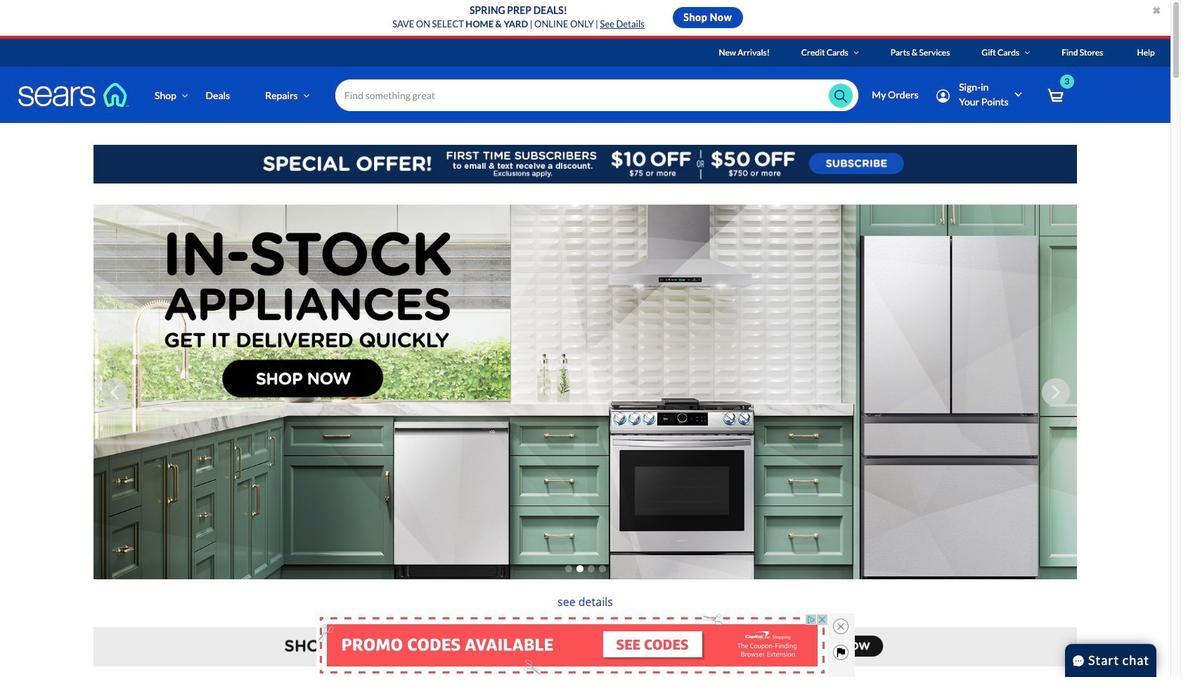 Task type: describe. For each thing, give the bounding box(es) containing it.
home image
[[18, 82, 130, 108]]

settings image
[[936, 89, 950, 103]]



Task type: locate. For each thing, give the bounding box(es) containing it.
view cart image
[[1048, 88, 1064, 104]]

banner
[[0, 39, 1181, 143]]

Search text field
[[335, 80, 859, 111]]

advertisement element
[[316, 614, 828, 677]]

angle down image
[[854, 49, 859, 57], [1025, 49, 1030, 57], [182, 90, 188, 100], [303, 90, 310, 100]]



